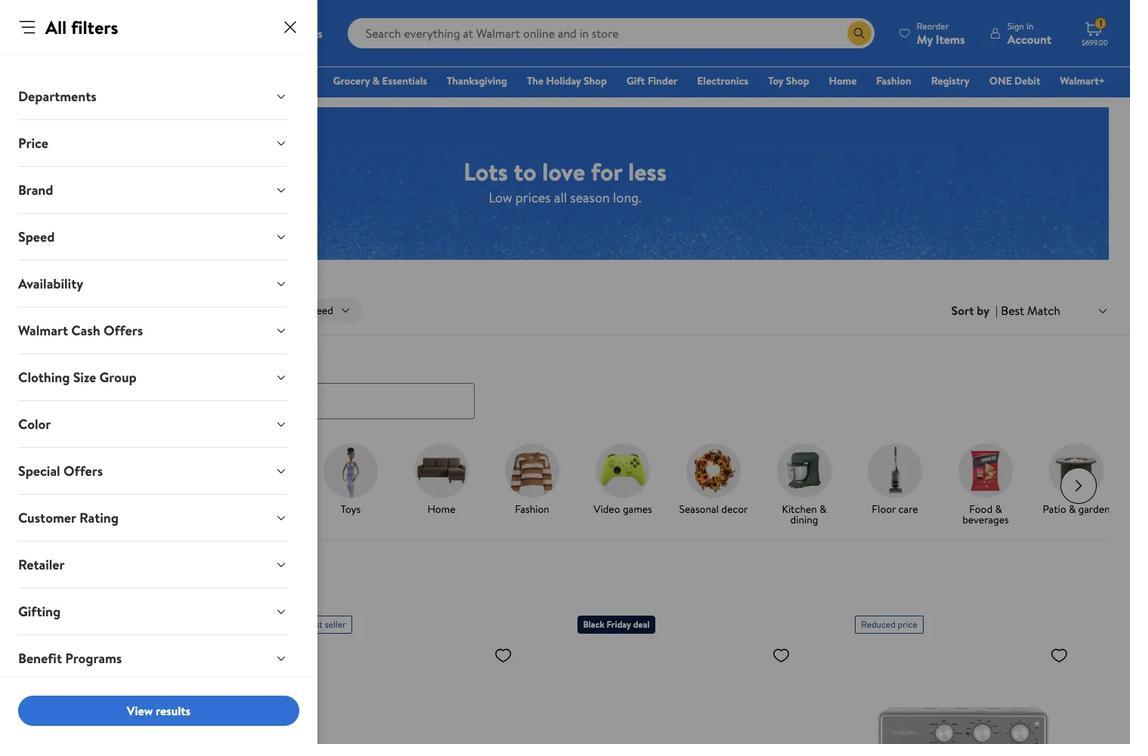 Task type: describe. For each thing, give the bounding box(es) containing it.
view results button
[[18, 696, 299, 727]]

prices
[[516, 188, 551, 207]]

by
[[977, 303, 990, 319]]

clothing size group button
[[6, 355, 299, 401]]

games
[[623, 502, 652, 517]]

the
[[527, 73, 544, 88]]

programs
[[65, 650, 122, 669]]

food & beverages
[[963, 502, 1009, 528]]

deals for deals (1000+)
[[18, 565, 54, 585]]

deals inside black friday deals preview
[[47, 512, 72, 528]]

all filters inside button
[[47, 303, 88, 318]]

speed button
[[6, 214, 299, 260]]

seasonal decor image
[[687, 444, 741, 498]]

floor
[[872, 502, 896, 517]]

video games
[[594, 502, 652, 517]]

size
[[73, 368, 96, 387]]

video games link
[[584, 444, 662, 518]]

patio & garden image
[[1050, 444, 1104, 498]]

preview
[[74, 512, 111, 528]]

toy
[[768, 73, 784, 88]]

low
[[489, 188, 512, 207]]

availability
[[18, 275, 83, 293]]

electronics link
[[691, 73, 756, 89]]

sponsored
[[1071, 53, 1112, 66]]

all inside button
[[47, 303, 59, 318]]

tech image
[[233, 444, 287, 498]]

brand button
[[6, 167, 299, 213]]

close panel image
[[281, 18, 299, 36]]

patio & garden link
[[1038, 444, 1116, 518]]

rating
[[79, 509, 119, 528]]

registry
[[931, 73, 970, 88]]

1
[[1100, 17, 1103, 30]]

home image
[[414, 444, 469, 498]]

Search in deals search field
[[18, 383, 475, 419]]

Deals search field
[[0, 352, 1131, 419]]

results
[[156, 703, 191, 720]]

departments button
[[6, 73, 299, 119]]

offers inside dropdown button
[[64, 462, 103, 481]]

seasonal decor
[[679, 502, 748, 517]]

for
[[591, 155, 623, 188]]

retailer button
[[6, 542, 299, 588]]

sort by |
[[952, 303, 998, 319]]

0 horizontal spatial black
[[27, 618, 49, 631]]

sign in to add to favorites list, saluspa 77" x 26" hollywood 240 gal. inflatable hot tub with led lights, 104f max temperature image
[[494, 646, 513, 665]]

price button
[[6, 120, 299, 166]]

$699.00
[[1082, 37, 1108, 48]]

1 vertical spatial home link
[[402, 444, 481, 518]]

clothing size group
[[18, 368, 137, 387]]

filters inside button
[[61, 303, 88, 318]]

(1000+)
[[57, 568, 99, 584]]

shop inside toy shop link
[[786, 73, 810, 88]]

walmart
[[18, 321, 68, 340]]

kitchen & dining link
[[765, 444, 844, 528]]

deals for deals
[[18, 352, 51, 371]]

2 black friday deal from the left
[[583, 618, 650, 631]]

black inside black friday deals preview
[[51, 502, 76, 517]]

price
[[898, 618, 918, 631]]

friday inside black friday deals preview
[[78, 502, 106, 517]]

video games image
[[596, 444, 650, 498]]

food & beverages link
[[947, 444, 1025, 528]]

beverages
[[963, 512, 1009, 528]]

& for beverages
[[996, 502, 1003, 517]]

patio
[[1043, 502, 1067, 517]]

floor care
[[872, 502, 919, 517]]

1 $699.00
[[1082, 17, 1108, 48]]

gift finder
[[627, 73, 678, 88]]

Walmart Site-Wide search field
[[348, 18, 875, 48]]

benefit programs
[[18, 650, 122, 669]]

& for garden
[[1069, 502, 1076, 517]]

video
[[594, 502, 621, 517]]

reduced price
[[862, 618, 918, 631]]

& for dining
[[820, 502, 827, 517]]

2 horizontal spatial friday
[[607, 618, 631, 631]]

brand
[[18, 181, 53, 200]]

gift
[[627, 73, 645, 88]]

benefit programs button
[[6, 636, 299, 682]]

1 horizontal spatial home
[[829, 73, 857, 88]]

best
[[305, 618, 323, 631]]

gifting button
[[6, 589, 299, 635]]

lots to love for less. low prices all season long. image
[[21, 107, 1109, 260]]

walmart+ link
[[1054, 73, 1112, 89]]

electronics
[[697, 73, 749, 88]]

best seller
[[305, 618, 346, 631]]

1 horizontal spatial fashion
[[877, 73, 912, 88]]

playstation 5 disc console - marvel's spider-man 2 bundle image
[[577, 640, 797, 745]]

kitchen
[[782, 502, 817, 517]]

shop inside the holiday shop link
[[584, 73, 607, 88]]

essentials
[[382, 73, 427, 88]]



Task type: vqa. For each thing, say whether or not it's contained in the screenshot.
OFFERS
yes



Task type: locate. For each thing, give the bounding box(es) containing it.
1 black friday deal from the left
[[27, 618, 94, 631]]

gift finder link
[[620, 73, 685, 89]]

apple watch series 9 gps 41mm midnight aluminum case with midnight sport band - s/m image
[[21, 640, 240, 745]]

long.
[[613, 188, 642, 207]]

to
[[514, 155, 537, 188]]

black friday deals preview link
[[39, 444, 118, 528]]

0 vertical spatial filters
[[71, 14, 118, 40]]

1 horizontal spatial deal
[[633, 618, 650, 631]]

1 horizontal spatial black
[[51, 502, 76, 517]]

offers inside dropdown button
[[104, 321, 143, 340]]

all up walmart
[[47, 303, 59, 318]]

black
[[51, 502, 76, 517], [27, 618, 49, 631], [583, 618, 605, 631]]

grocery & essentials
[[333, 73, 427, 88]]

all filters inside dialog
[[45, 14, 118, 40]]

group
[[100, 368, 137, 387]]

0 vertical spatial price
[[18, 134, 48, 153]]

& right food
[[996, 502, 1003, 517]]

offers right cash
[[104, 321, 143, 340]]

next slide for chipmodulewithimages list image
[[1061, 468, 1097, 504]]

deals
[[18, 352, 51, 371], [47, 512, 72, 528], [18, 565, 54, 585]]

thanksgiving link
[[440, 73, 514, 89]]

price for price
[[18, 134, 48, 153]]

&
[[373, 73, 380, 88], [820, 502, 827, 517], [996, 502, 1003, 517], [1069, 502, 1076, 517]]

1 vertical spatial home
[[428, 502, 456, 517]]

debit
[[1015, 73, 1041, 88]]

fashion left registry
[[877, 73, 912, 88]]

customer rating
[[18, 509, 119, 528]]

walmart cash offers
[[18, 321, 143, 340]]

1 shop from the left
[[584, 73, 607, 88]]

1 vertical spatial offers
[[64, 462, 103, 481]]

all filters up walmart cash offers
[[47, 303, 88, 318]]

food
[[970, 502, 993, 517]]

price inside dropdown button
[[18, 134, 48, 153]]

lots
[[464, 155, 508, 188]]

2 price from the top
[[18, 596, 45, 613]]

price up brand
[[18, 134, 48, 153]]

cash
[[71, 321, 100, 340]]

deals down walmart
[[18, 352, 51, 371]]

grocery
[[333, 73, 370, 88]]

1 vertical spatial all filters
[[47, 303, 88, 318]]

seasonal
[[679, 502, 719, 517]]

friday
[[78, 502, 106, 517], [51, 618, 75, 631], [607, 618, 631, 631]]

season
[[570, 188, 610, 207]]

& right patio
[[1069, 502, 1076, 517]]

all inside dialog
[[45, 14, 67, 40]]

0 vertical spatial home link
[[822, 73, 864, 89]]

1 horizontal spatial home link
[[822, 73, 864, 89]]

deals inside "search box"
[[18, 352, 51, 371]]

care
[[899, 502, 919, 517]]

1 horizontal spatial fashion link
[[870, 73, 919, 89]]

0 vertical spatial home
[[829, 73, 857, 88]]

price for price when purchased online
[[18, 596, 45, 613]]

fashion
[[877, 73, 912, 88], [515, 502, 550, 517]]

customer rating button
[[6, 495, 299, 541]]

1 vertical spatial deals
[[47, 512, 72, 528]]

reduced
[[862, 618, 896, 631]]

one
[[990, 73, 1012, 88]]

|
[[996, 303, 998, 319]]

1 horizontal spatial shop
[[786, 73, 810, 88]]

finder
[[648, 73, 678, 88]]

holiday
[[546, 73, 581, 88]]

offers
[[104, 321, 143, 340], [64, 462, 103, 481]]

grocery & essentials link
[[326, 73, 434, 89]]

garden
[[1079, 502, 1111, 517]]

when
[[48, 596, 76, 613]]

walmart+
[[1060, 73, 1106, 88]]

one debit link
[[983, 73, 1048, 89]]

floor care link
[[856, 444, 935, 518]]

all
[[45, 14, 67, 40], [47, 303, 59, 318]]

1 horizontal spatial black friday deal
[[583, 618, 650, 631]]

retailer
[[18, 556, 65, 575]]

2 vertical spatial deals
[[18, 565, 54, 585]]

flash deals image
[[142, 444, 197, 498]]

0 vertical spatial all filters
[[45, 14, 118, 40]]

toy shop
[[768, 73, 810, 88]]

home link
[[822, 73, 864, 89], [402, 444, 481, 518]]

clothing
[[18, 368, 70, 387]]

search image
[[30, 395, 42, 407]]

home right toy shop link
[[829, 73, 857, 88]]

floorcare image
[[868, 444, 923, 498]]

0 vertical spatial fashion
[[877, 73, 912, 88]]

2 horizontal spatial black
[[583, 618, 605, 631]]

sort and filter section element
[[0, 287, 1131, 335]]

0 horizontal spatial black friday deal
[[27, 618, 94, 631]]

toys image
[[324, 444, 378, 498]]

2 deal from the left
[[633, 618, 650, 631]]

kitchen and dining image
[[777, 444, 832, 498]]

fashion down the fashion image
[[515, 502, 550, 517]]

sign in to add to favorites list, playstation 5 disc console - marvel's spider-man 2 bundle image
[[772, 646, 791, 665]]

love
[[542, 155, 585, 188]]

toys
[[341, 502, 361, 517]]

fashion link
[[870, 73, 919, 89], [493, 444, 572, 518]]

fashion image
[[505, 444, 560, 498]]

Search search field
[[348, 18, 875, 48]]

& for essentials
[[373, 73, 380, 88]]

deal
[[77, 618, 94, 631], [633, 618, 650, 631]]

all filters dialog
[[0, 0, 318, 745]]

less
[[628, 155, 667, 188]]

benefit
[[18, 650, 62, 669]]

saluspa 77" x 26" hollywood 240 gal. inflatable hot tub with led lights, 104f max temperature image
[[299, 640, 519, 745]]

kitchen & dining
[[782, 502, 827, 528]]

home down home "image"
[[428, 502, 456, 517]]

0 vertical spatial offers
[[104, 321, 143, 340]]

customer
[[18, 509, 76, 528]]

price left the when
[[18, 596, 45, 613]]

purchased
[[79, 596, 132, 613]]

2 shop from the left
[[786, 73, 810, 88]]

sort
[[952, 303, 974, 319]]

dining
[[791, 512, 819, 528]]

0 horizontal spatial home
[[428, 502, 456, 517]]

offers up black friday deals preview
[[64, 462, 103, 481]]

1 vertical spatial fashion link
[[493, 444, 572, 518]]

the holiday shop
[[527, 73, 607, 88]]

0 horizontal spatial fashion link
[[493, 444, 572, 518]]

availability button
[[6, 261, 299, 307]]

deals up gifting
[[18, 565, 54, 585]]

food & beverages image
[[959, 444, 1013, 498]]

0 vertical spatial fashion link
[[870, 73, 919, 89]]

& inside kitchen & dining
[[820, 502, 827, 517]]

special offers button
[[6, 448, 299, 495]]

kalorik maxx 26 quart air fryer oven, stainless steel, a large chicken, 26-quart capacity image
[[855, 640, 1075, 745]]

all filters up departments
[[45, 14, 118, 40]]

decor
[[722, 502, 748, 517]]

gifting
[[18, 603, 61, 622]]

filters inside dialog
[[71, 14, 118, 40]]

patio & garden
[[1043, 502, 1111, 517]]

lots to love for less low prices all season long.
[[464, 155, 667, 207]]

1 deal from the left
[[77, 618, 94, 631]]

1 price from the top
[[18, 134, 48, 153]]

seasonal decor link
[[675, 444, 753, 518]]

deals left preview
[[47, 512, 72, 528]]

0 horizontal spatial shop
[[584, 73, 607, 88]]

toys link
[[312, 444, 390, 518]]

& inside food & beverages
[[996, 502, 1003, 517]]

view results
[[127, 703, 191, 720]]

sign in to add to favorites list, kalorik maxx 26 quart air fryer oven, stainless steel, a large chicken, 26-quart capacity image
[[1051, 646, 1069, 665]]

thanksgiving
[[447, 73, 507, 88]]

all up departments
[[45, 14, 67, 40]]

1 vertical spatial fashion
[[515, 502, 550, 517]]

black friday deals image
[[51, 444, 106, 498]]

0 vertical spatial deals
[[18, 352, 51, 371]]

special offers
[[18, 462, 103, 481]]

one debit
[[990, 73, 1041, 88]]

shop right holiday
[[584, 73, 607, 88]]

1 vertical spatial price
[[18, 596, 45, 613]]

color button
[[6, 402, 299, 448]]

0 horizontal spatial friday
[[51, 618, 75, 631]]

& right grocery
[[373, 73, 380, 88]]

0 vertical spatial all
[[45, 14, 67, 40]]

toy shop link
[[762, 73, 816, 89]]

color
[[18, 415, 51, 434]]

walmart image
[[24, 21, 123, 45]]

0 horizontal spatial fashion
[[515, 502, 550, 517]]

& right dining
[[820, 502, 827, 517]]

1 vertical spatial filters
[[61, 303, 88, 318]]

home
[[829, 73, 857, 88], [428, 502, 456, 517]]

departments
[[18, 87, 96, 106]]

shop right toy
[[786, 73, 810, 88]]

1 vertical spatial all
[[47, 303, 59, 318]]

all filters button
[[18, 299, 105, 323]]

1 horizontal spatial friday
[[78, 502, 106, 517]]

filters
[[71, 14, 118, 40], [61, 303, 88, 318]]

registry link
[[925, 73, 977, 89]]

0 horizontal spatial home link
[[402, 444, 481, 518]]

seller
[[325, 618, 346, 631]]

0 horizontal spatial deal
[[77, 618, 94, 631]]



